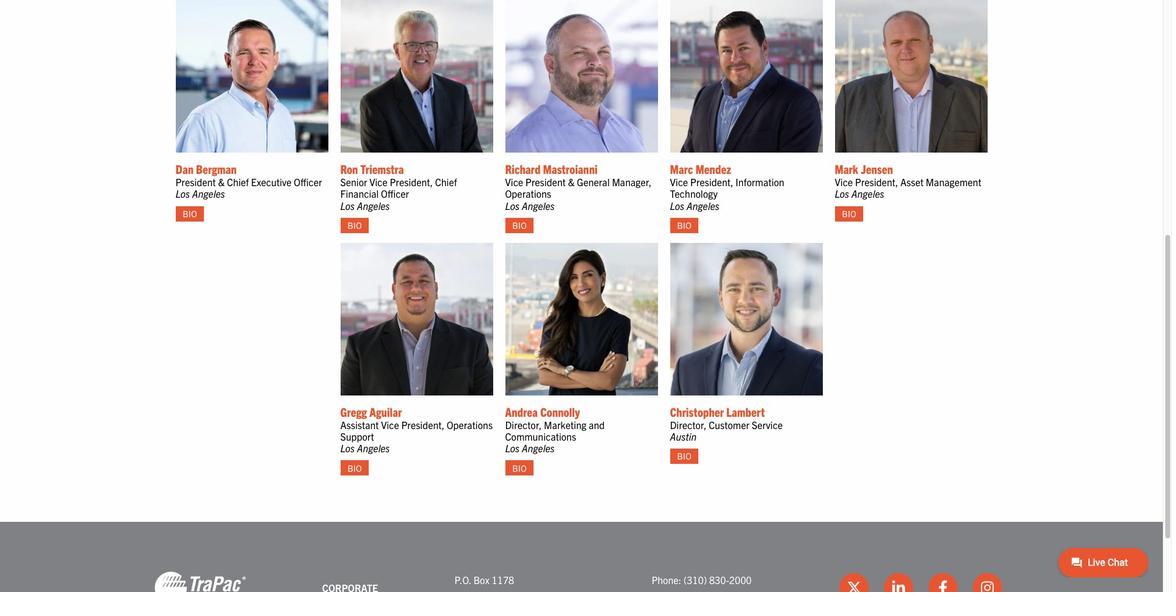 Task type: describe. For each thing, give the bounding box(es) containing it.
vice for richard mastroianni
[[506, 176, 524, 188]]

information
[[736, 176, 785, 188]]

p.o. box 1178
[[455, 574, 515, 586]]

ron
[[341, 161, 358, 177]]

president, inside mark jensen vice president, asset management los angeles
[[856, 176, 899, 188]]

bio for christopher
[[678, 451, 692, 462]]

christopher lambert director, customer service austin
[[671, 404, 783, 443]]

marc
[[671, 161, 694, 177]]

austin
[[671, 431, 697, 443]]

president inside dan bergman president & chief executive officer los angeles
[[176, 176, 216, 188]]

2000
[[730, 574, 752, 586]]

box
[[474, 574, 490, 586]]

los inside ron triemstra senior vice president, chief financial officer los angeles
[[341, 199, 355, 212]]

los inside dan bergman president & chief executive officer los angeles
[[176, 188, 190, 200]]

mark jensen vice president, asset management los angeles
[[835, 161, 982, 200]]

los inside gregg aguilar assistant vice president, operations support los angeles
[[341, 442, 355, 455]]

marketing
[[544, 419, 587, 431]]

christopher
[[671, 404, 724, 420]]

manager,
[[612, 176, 652, 188]]

marc mendez vice president, information technology los angeles
[[671, 161, 785, 212]]

president, inside ron triemstra senior vice president, chief financial officer los angeles
[[390, 176, 433, 188]]

richard mastroianni vice president & general manager, operations los angeles
[[506, 161, 652, 212]]

p.o.
[[455, 574, 472, 586]]

los inside mark jensen vice president, asset management los angeles
[[835, 188, 850, 200]]

chief inside dan bergman president & chief executive officer los angeles
[[227, 176, 249, 188]]

mendez
[[696, 161, 732, 177]]

dan bergman president & chief executive officer los angeles
[[176, 161, 322, 200]]

president inside richard mastroianni vice president & general manager, operations los angeles
[[526, 176, 566, 188]]

bio link for dan
[[176, 206, 204, 222]]

and
[[589, 419, 605, 431]]

service
[[752, 419, 783, 431]]

ron triemstra senior vice president, chief financial officer los angeles
[[341, 161, 457, 212]]

(310)
[[684, 574, 707, 586]]

bergman
[[196, 161, 237, 177]]

andrea
[[506, 404, 538, 420]]

angeles inside richard mastroianni vice president & general manager, operations los angeles
[[522, 199, 555, 212]]

financial
[[341, 188, 379, 200]]

bio for ron
[[348, 220, 362, 231]]

phone:
[[652, 574, 682, 586]]

senior
[[341, 176, 368, 188]]

los inside marc mendez vice president, information technology los angeles
[[671, 199, 685, 212]]

support
[[341, 431, 374, 443]]

triemstra
[[361, 161, 404, 177]]

830-
[[710, 574, 730, 586]]

asset
[[901, 176, 924, 188]]

operations inside richard mastroianni vice president & general manager, operations los angeles
[[506, 188, 552, 200]]

executive
[[251, 176, 292, 188]]

lambert
[[727, 404, 765, 420]]

bio link for gregg
[[341, 461, 369, 476]]

chief inside ron triemstra senior vice president, chief financial officer los angeles
[[435, 176, 457, 188]]



Task type: locate. For each thing, give the bounding box(es) containing it.
bio down support
[[348, 463, 362, 474]]

&
[[218, 176, 225, 188], [568, 176, 575, 188]]

2 director, from the left
[[671, 419, 707, 431]]

director, for andrea
[[506, 419, 542, 431]]

bio down richard
[[513, 220, 527, 231]]

los down assistant at left bottom
[[341, 442, 355, 455]]

bio down austin
[[678, 451, 692, 462]]

los down andrea
[[506, 442, 520, 455]]

0 horizontal spatial operations
[[447, 419, 493, 431]]

officer inside ron triemstra senior vice president, chief financial officer los angeles
[[381, 188, 409, 200]]

1 director, from the left
[[506, 419, 542, 431]]

bio link for mark
[[835, 206, 864, 222]]

1 horizontal spatial director,
[[671, 419, 707, 431]]

president, inside gregg aguilar assistant vice president, operations support los angeles
[[402, 419, 445, 431]]

phone: (310) 830-2000
[[652, 574, 752, 586]]

richard
[[506, 161, 541, 177]]

andrea connolly director, marketing and communications los angeles
[[506, 404, 605, 455]]

vice inside ron triemstra senior vice president, chief financial officer los angeles
[[370, 176, 388, 188]]

president, inside marc mendez vice president, information technology los angeles
[[691, 176, 734, 188]]

operations inside gregg aguilar assistant vice president, operations support los angeles
[[447, 419, 493, 431]]

los
[[176, 188, 190, 200], [835, 188, 850, 200], [341, 199, 355, 212], [506, 199, 520, 212], [671, 199, 685, 212], [341, 442, 355, 455], [506, 442, 520, 455]]

1 horizontal spatial &
[[568, 176, 575, 188]]

bio link down the mark
[[835, 206, 864, 222]]

los down senior
[[341, 199, 355, 212]]

0 horizontal spatial president
[[176, 176, 216, 188]]

angeles down mendez
[[687, 199, 720, 212]]

2 president from the left
[[526, 176, 566, 188]]

bio for dan
[[183, 208, 197, 219]]

footer containing p.o. box 1178
[[0, 523, 1164, 593]]

chief
[[227, 176, 249, 188], [435, 176, 457, 188]]

1178
[[492, 574, 515, 586]]

bio link down support
[[341, 461, 369, 476]]

angeles inside marc mendez vice president, information technology los angeles
[[687, 199, 720, 212]]

bio for andrea
[[513, 463, 527, 474]]

1 horizontal spatial officer
[[381, 188, 409, 200]]

gregg aguilar assistant vice president, operations support los angeles
[[341, 404, 493, 455]]

0 horizontal spatial officer
[[294, 176, 322, 188]]

bio link for andrea
[[506, 461, 534, 476]]

angeles down senior
[[357, 199, 390, 212]]

los down dan
[[176, 188, 190, 200]]

gregg
[[341, 404, 367, 420]]

corporate image
[[154, 571, 246, 593]]

2 & from the left
[[568, 176, 575, 188]]

bio link for richard
[[506, 218, 534, 233]]

bio
[[183, 208, 197, 219], [843, 208, 857, 219], [348, 220, 362, 231], [513, 220, 527, 231], [678, 220, 692, 231], [678, 451, 692, 462], [348, 463, 362, 474], [513, 463, 527, 474]]

2 chief from the left
[[435, 176, 457, 188]]

aguilar
[[370, 404, 402, 420]]

vice inside richard mastroianni vice president & general manager, operations los angeles
[[506, 176, 524, 188]]

vice left mendez
[[671, 176, 689, 188]]

bio down the financial
[[348, 220, 362, 231]]

angeles inside ron triemstra senior vice president, chief financial officer los angeles
[[357, 199, 390, 212]]

bio link down richard
[[506, 218, 534, 233]]

jensen
[[861, 161, 894, 177]]

mastroianni
[[543, 161, 598, 177]]

mark
[[835, 161, 859, 177]]

bio link for marc
[[671, 218, 699, 233]]

director, left customer
[[671, 419, 707, 431]]

director, inside christopher lambert director, customer service austin
[[671, 419, 707, 431]]

1 horizontal spatial chief
[[435, 176, 457, 188]]

vice
[[370, 176, 388, 188], [506, 176, 524, 188], [671, 176, 689, 188], [835, 176, 854, 188], [381, 419, 399, 431]]

officer down triemstra
[[381, 188, 409, 200]]

director, for christopher
[[671, 419, 707, 431]]

angeles inside andrea connolly director, marketing and communications los angeles
[[522, 442, 555, 455]]

vice for marc mendez
[[671, 176, 689, 188]]

angeles inside mark jensen vice president, asset management los angeles
[[852, 188, 885, 200]]

officer
[[294, 176, 322, 188], [381, 188, 409, 200]]

dan
[[176, 161, 194, 177]]

los inside richard mastroianni vice president & general manager, operations los angeles
[[506, 199, 520, 212]]

operations left andrea
[[447, 419, 493, 431]]

connolly
[[541, 404, 580, 420]]

general
[[577, 176, 610, 188]]

0 vertical spatial operations
[[506, 188, 552, 200]]

bio down technology
[[678, 220, 692, 231]]

assistant
[[341, 419, 379, 431]]

director, left marketing
[[506, 419, 542, 431]]

president,
[[390, 176, 433, 188], [691, 176, 734, 188], [856, 176, 899, 188], [402, 419, 445, 431]]

0 horizontal spatial chief
[[227, 176, 249, 188]]

customer
[[709, 419, 750, 431]]

bio for gregg
[[348, 463, 362, 474]]

president
[[176, 176, 216, 188], [526, 176, 566, 188]]

1 chief from the left
[[227, 176, 249, 188]]

vice right senior
[[370, 176, 388, 188]]

operations down richard
[[506, 188, 552, 200]]

& left general
[[568, 176, 575, 188]]

bio for marc
[[678, 220, 692, 231]]

vice left "mastroianni"
[[506, 176, 524, 188]]

operations
[[506, 188, 552, 200], [447, 419, 493, 431]]

1 horizontal spatial operations
[[506, 188, 552, 200]]

bio down the mark
[[843, 208, 857, 219]]

bio link down technology
[[671, 218, 699, 233]]

officer inside dan bergman president & chief executive officer los angeles
[[294, 176, 322, 188]]

angeles down bergman at the left
[[192, 188, 225, 200]]

bio link down dan
[[176, 206, 204, 222]]

1 horizontal spatial president
[[526, 176, 566, 188]]

bio link for christopher
[[671, 449, 699, 464]]

angeles down assistant at left bottom
[[357, 442, 390, 455]]

technology
[[671, 188, 718, 200]]

director, inside andrea connolly director, marketing and communications los angeles
[[506, 419, 542, 431]]

& inside dan bergman president & chief executive officer los angeles
[[218, 176, 225, 188]]

1 president from the left
[[176, 176, 216, 188]]

vice inside gregg aguilar assistant vice president, operations support los angeles
[[381, 419, 399, 431]]

bio link for ron
[[341, 218, 369, 233]]

1 vertical spatial operations
[[447, 419, 493, 431]]

management
[[927, 176, 982, 188]]

communications
[[506, 431, 577, 443]]

los inside andrea connolly director, marketing and communications los angeles
[[506, 442, 520, 455]]

0 horizontal spatial director,
[[506, 419, 542, 431]]

bio for richard
[[513, 220, 527, 231]]

los down richard
[[506, 199, 520, 212]]

bio down dan
[[183, 208, 197, 219]]

vice inside mark jensen vice president, asset management los angeles
[[835, 176, 854, 188]]

angeles
[[192, 188, 225, 200], [852, 188, 885, 200], [357, 199, 390, 212], [522, 199, 555, 212], [687, 199, 720, 212], [357, 442, 390, 455], [522, 442, 555, 455]]

bio link
[[176, 206, 204, 222], [835, 206, 864, 222], [341, 218, 369, 233], [506, 218, 534, 233], [671, 218, 699, 233], [671, 449, 699, 464], [341, 461, 369, 476], [506, 461, 534, 476]]

vice right assistant at left bottom
[[381, 419, 399, 431]]

officer right executive
[[294, 176, 322, 188]]

bio link down communications
[[506, 461, 534, 476]]

bio link down the financial
[[341, 218, 369, 233]]

angeles down jensen
[[852, 188, 885, 200]]

angeles inside gregg aguilar assistant vice president, operations support los angeles
[[357, 442, 390, 455]]

angeles inside dan bergman president & chief executive officer los angeles
[[192, 188, 225, 200]]

bio for mark
[[843, 208, 857, 219]]

& right dan
[[218, 176, 225, 188]]

angeles down marketing
[[522, 442, 555, 455]]

bio link down austin
[[671, 449, 699, 464]]

& inside richard mastroianni vice president & general manager, operations los angeles
[[568, 176, 575, 188]]

los down marc
[[671, 199, 685, 212]]

1 & from the left
[[218, 176, 225, 188]]

footer
[[0, 523, 1164, 593]]

0 horizontal spatial &
[[218, 176, 225, 188]]

director,
[[506, 419, 542, 431], [671, 419, 707, 431]]

bio down communications
[[513, 463, 527, 474]]

vice inside marc mendez vice president, information technology los angeles
[[671, 176, 689, 188]]

vice left jensen
[[835, 176, 854, 188]]

angeles down richard
[[522, 199, 555, 212]]

vice for mark jensen
[[835, 176, 854, 188]]

los down the mark
[[835, 188, 850, 200]]



Task type: vqa. For each thing, say whether or not it's contained in the screenshot.
international
no



